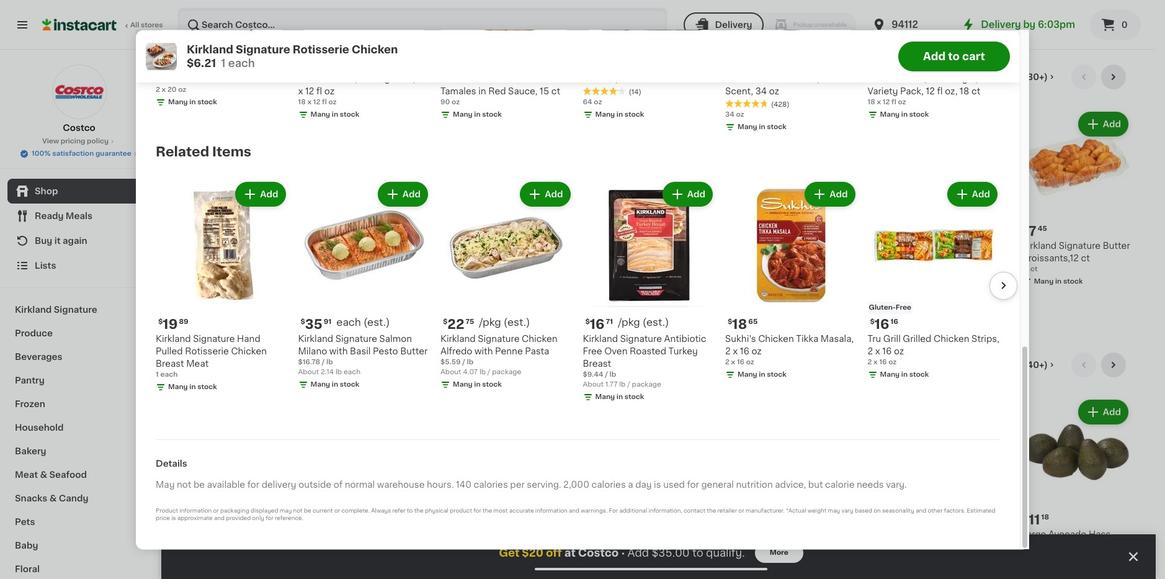 Task type: vqa. For each thing, say whether or not it's contained in the screenshot.
"eligible" corresponding to Crest 3D White Radiant Mint, Toothpaste
no



Task type: locate. For each thing, give the bounding box(es) containing it.
1 horizontal spatial 84
[[894, 46, 903, 53]]

signature for kirkland signature purified drinking water, 16.9 fl oz, 40-count 40 x 16.9 fl oz
[[224, 242, 265, 250]]

each inside kirkland signature salmon milano with basil pesto butter $16.78 / lb about 2.14 lb each
[[344, 369, 361, 376]]

/pkg for 16
[[618, 318, 640, 327]]

1 horizontal spatial or
[[335, 508, 340, 513]]

bakery link
[[7, 439, 151, 463]]

fit
[[352, 62, 364, 71], [922, 62, 933, 71]]

0 horizontal spatial sparkling
[[366, 62, 406, 71]]

43 for organic blueberries, 18 oz
[[925, 514, 935, 521]]

signature for kirkland signature antibiotic free oven roasted turkey breast $9.44 / lb about 1.77 lb / package
[[621, 335, 662, 344]]

signature inside kirkland signature antibiotic free oven roasted turkey breast $9.44 / lb about 1.77 lb / package
[[621, 335, 662, 344]]

2 11 from the left
[[790, 513, 802, 526]]

fit inside celsius live fit sparkling fitness drink, zero sugar, variety pack, 12 fl oz, 18 ct 18 x 12 fl oz
[[922, 62, 933, 71]]

16.9 up 40
[[186, 267, 204, 275]]

4.5"
[[485, 254, 503, 263]]

34 down scent,
[[726, 111, 735, 118]]

1 horizontal spatial off
[[606, 243, 616, 250]]

tru grill grilled chicken strips, 2 x 16 oz 2 x 16 oz
[[868, 335, 1000, 366]]

foods left the pork
[[194, 62, 221, 71]]

view for fresh fruit
[[988, 361, 1010, 370]]

0 horizontal spatial /pkg
[[479, 318, 501, 327]]

lb down 9
[[431, 542, 438, 549]]

buy for buy it again
[[35, 236, 52, 245]]

(est.) for 35
[[364, 318, 390, 327]]

1 horizontal spatial and
[[569, 508, 580, 513]]

/
[[322, 359, 325, 366], [463, 359, 465, 366], [488, 369, 491, 376], [605, 372, 608, 378], [628, 381, 631, 388]]

bananas,
[[306, 242, 345, 250]]

0 horizontal spatial 84
[[324, 46, 334, 53]]

0 vertical spatial all
[[1012, 73, 1022, 81]]

drink, inside celsius live fit sparkling fitness drink, variety pack, 18 x 12 fl oz 18 x 12 fl oz
[[332, 75, 357, 83]]

$ 11 18 up large
[[1025, 513, 1050, 526]]

1 drink, from the left
[[332, 75, 357, 83]]

main content containing best sellers
[[161, 50, 1156, 579]]

of
[[334, 481, 343, 489]]

84
[[324, 46, 334, 53], [894, 46, 903, 53]]

about down $5.59
[[441, 369, 462, 376]]

signature inside kirkland signature bath tissue, 2-ply, 4.5" x 4", 380 sheets, 30 ct
[[462, 242, 504, 250]]

3 lb inside product group
[[544, 542, 557, 549]]

48 left provided at bottom left
[[203, 514, 213, 521]]

butter inside 'kirkland signature butter croissants,12 ct 12 ct'
[[1103, 242, 1131, 250]]

3
[[348, 242, 353, 250], [306, 253, 310, 260], [552, 513, 560, 526], [186, 542, 191, 549], [425, 542, 430, 549], [544, 542, 549, 549], [783, 542, 789, 551], [783, 554, 788, 561]]

main content
[[161, 50, 1156, 579]]

buy left it
[[35, 236, 52, 245]]

sparkling inside celsius live fit sparkling fitness drink, variety pack, 18 x 12 fl oz 18 x 12 fl oz
[[366, 62, 406, 71]]

many in stock down the (428)
[[738, 124, 787, 130]]

product group containing 11
[[1022, 398, 1132, 578]]

items
[[212, 145, 251, 158]]

1 celsius from the left
[[298, 62, 330, 71]]

sukhi's
[[726, 335, 756, 344]]

celsius down 29
[[298, 62, 330, 71]]

tru
[[868, 335, 882, 344]]

weight
[[808, 508, 827, 513]]

to inside product information or packaging displayed may not be current or complete. always refer to the physical product for the most accurate information and warnings. for additional information, contact the retailer or manufacturer. *actual weight may vary based on seasonality and other factors. estimated price is approximate and provided only for reference.
[[407, 508, 413, 513]]

$ 2 48 right product
[[189, 513, 213, 526]]

oz, down zero
[[945, 87, 958, 96]]

fresh down wash
[[822, 75, 846, 83]]

/pkg (est.) inside $16.71 per package (estimated) element
[[618, 318, 669, 327]]

2 horizontal spatial $ 11 18
[[1025, 513, 1050, 526]]

2 all from the top
[[1012, 361, 1022, 370]]

signature inside the kirkland signature rotisserie chicken 1 each
[[821, 242, 862, 250]]

breast down delivery button
[[665, 62, 693, 71]]

/ up 4.07
[[463, 359, 465, 366]]

about down $9.44
[[583, 381, 604, 388]]

0 horizontal spatial gluten-
[[442, 32, 469, 39]]

0 vertical spatial rotisserie
[[293, 44, 349, 54]]

2 3 lb from the left
[[425, 542, 438, 549]]

signature for kirkland signature butter croissants,12 ct 12 ct
[[1059, 242, 1101, 250]]

1 horizontal spatial to
[[693, 548, 704, 558]]

0 horizontal spatial butter
[[400, 347, 428, 356]]

1 (est.) from the left
[[364, 318, 390, 327]]

for
[[247, 481, 260, 489], [687, 481, 699, 489], [474, 508, 482, 513], [266, 515, 274, 521]]

advice,
[[775, 481, 806, 489]]

/pkg (est.) up penne
[[479, 318, 530, 327]]

89
[[179, 319, 188, 326]]

each
[[228, 58, 255, 68], [788, 266, 805, 273], [337, 318, 361, 327], [344, 369, 361, 376], [160, 372, 178, 378]]

retailer
[[718, 508, 737, 513]]

signature for kirkland signature rotisserie chicken 1 each
[[821, 242, 862, 250]]

add for large avocado hass variety, 5 ct
[[1104, 408, 1122, 417]]

sponsored badge image for tide pods plus ultra oxi laundry detergent, 104 ct
[[544, 328, 582, 335]]

0 horizontal spatial 24
[[432, 225, 450, 238]]

1 vertical spatial to
[[407, 508, 413, 513]]

20 left best
[[171, 75, 182, 83]]

buy for buy 1, get $5.40 off
[[548, 243, 562, 250]]

calories left per
[[474, 481, 508, 489]]

6 up the kirkland signature rotisserie chicken 1 each
[[790, 225, 799, 238]]

celsius for celsius live fit sparkling fitness drink, variety pack, 18 x 12 fl oz
[[298, 62, 330, 71]]

or left packaging
[[213, 508, 219, 513]]

1 /pkg (est.) from the left
[[479, 318, 530, 327]]

kirkland inside kirkland signature rotisserie chicken $6.21 1 each
[[187, 44, 233, 54]]

84 inside $ 29 84
[[324, 46, 334, 53]]

1 information from the left
[[180, 508, 212, 513]]

cage
[[984, 242, 1007, 250]]

be left available
[[194, 481, 205, 489]]

0 horizontal spatial information
[[180, 508, 212, 513]]

fitness down 29
[[298, 75, 330, 83]]

kirkland inside kirkland signature bath tissue, 2-ply, 4.5" x 4", 380 sheets, 30 ct
[[425, 242, 460, 250]]

add for tru grill grilled chicken strips, 2 x 16 oz
[[973, 190, 991, 199]]

(est.) inside $16.71 per package (estimated) element
[[643, 318, 669, 327]]

chicken inside "kirkland signature hand pulled rotisserie chicken breast meat 1 each"
[[231, 347, 267, 356]]

add button for kirkland signature salmon milano with basil pesto butter
[[379, 183, 427, 205]]

many in stock down 2.14
[[311, 381, 360, 388]]

the left physical
[[414, 508, 424, 513]]

0 horizontal spatial lbs
[[355, 242, 368, 250]]

real up "tamales"
[[458, 75, 477, 83]]

/pkg inside $22.75 per package (estimated) element
[[479, 318, 501, 327]]

kirkland inside the kirkland signature rotisserie chicken 1 each
[[783, 242, 818, 250]]

1 horizontal spatial sparkling
[[936, 62, 976, 71]]

add button for kirkland signature antibiotic free oven roasted turkey breast
[[664, 183, 712, 205]]

1 vertical spatial is
[[171, 515, 176, 521]]

costco link
[[52, 65, 106, 134]]

add button for sukhi's chicken tikka masala, 2 x 16 oz
[[806, 183, 854, 205]]

1 horizontal spatial sponsored badge image
[[664, 303, 701, 310]]

2 fitness from the left
[[868, 75, 900, 83]]

0 horizontal spatial 43
[[328, 514, 338, 521]]

live down 94112 popup button at the top right of page
[[902, 62, 920, 71]]

product group containing 6
[[783, 109, 893, 289]]

1 vertical spatial sponsored badge image
[[544, 328, 582, 335]]

$6.21
[[187, 58, 216, 68]]

2 $ 6 21 from the left
[[905, 225, 927, 238]]

1 or from the left
[[213, 508, 219, 513]]

ct inside kirkland signature bath tissue, 2-ply, 4.5" x 4", 380 sheets, 30 ct
[[494, 267, 503, 275]]

0 horizontal spatial live
[[333, 62, 350, 71]]

to right refer
[[407, 508, 413, 513]]

0 horizontal spatial celsius
[[298, 62, 330, 71]]

$ inside $ 22 75
[[443, 319, 448, 326]]

live inside celsius live fit sparkling fitness drink, zero sugar, variety pack, 12 fl oz, 18 ct 18 x 12 fl oz
[[902, 62, 920, 71]]

sponsored badge image up pasta
[[544, 328, 582, 335]]

celsius inside celsius live fit sparkling fitness drink, variety pack, 18 x 12 fl oz 18 x 12 fl oz
[[298, 62, 330, 71]]

live down $ 29 84
[[333, 62, 350, 71]]

frozen link
[[7, 392, 151, 416]]

/pkg
[[479, 318, 501, 327], [618, 318, 640, 327]]

1 sparkling from the left
[[366, 62, 406, 71]]

2 $ 11 18 from the left
[[786, 513, 811, 526]]

buy inside product group
[[548, 243, 562, 250]]

$22.75 per package (estimated) element
[[441, 317, 573, 333]]

oz inside kirkland signature purified drinking water, 16.9 fl oz, 40-count 40 x 16.9 fl oz
[[225, 278, 234, 285]]

1 horizontal spatial rotisserie
[[293, 44, 349, 54]]

kirkland inside kirkland signature chicken alfredo with penne pasta $5.59 / lb about 4.07 lb / package
[[441, 335, 476, 344]]

kirkland inside kirkland signature salmon milano with basil pesto butter $16.78 / lb about 2.14 lb each
[[298, 335, 333, 344]]

snacks
[[15, 494, 47, 503]]

0 vertical spatial costco
[[63, 124, 95, 132]]

11 for 18 oz
[[671, 513, 682, 526]]

rotisserie inside the kirkland signature rotisserie chicken 1 each
[[783, 254, 827, 263]]

29
[[305, 45, 323, 58]]

fit inside celsius live fit sparkling fitness drink, variety pack, 18 x 12 fl oz 18 x 12 fl oz
[[352, 62, 364, 71]]

/pkg (est.)
[[479, 318, 530, 327], [618, 318, 669, 327]]

$ 11 18 up 18 oz
[[666, 513, 691, 526]]

1 horizontal spatial fitness
[[868, 75, 900, 83]]

1 vertical spatial fresh
[[186, 358, 225, 371]]

kirkland inside kirkland signature antibiotic free oven roasted turkey breast $9.44 / lb about 1.77 lb / package
[[583, 335, 618, 344]]

delivery
[[982, 20, 1022, 29], [715, 20, 753, 29]]

3 $ 11 18 from the left
[[1025, 513, 1050, 526]]

item carousel region
[[186, 65, 1132, 343], [156, 174, 1018, 410], [186, 353, 1132, 579]]

1 horizontal spatial &
[[49, 494, 57, 503]]

view inside popup button
[[988, 73, 1010, 81]]

lb right 1.77
[[620, 381, 626, 388]]

1 vertical spatial 5
[[1022, 554, 1027, 561]]

with inside kirkland signature salmon milano with basil pesto butter $16.78 / lb about 2.14 lb each
[[329, 347, 348, 356]]

16 inside $ 16 16
[[891, 319, 899, 326]]

beads,
[[790, 75, 820, 83]]

ct inside celsius live fit sparkling fitness drink, zero sugar, variety pack, 12 fl oz, 18 ct 18 x 12 fl oz
[[972, 87, 981, 96]]

signature inside kirkland signature rotisserie chicken $6.21 1 each
[[236, 44, 290, 54]]

about inside kirkland signature salmon milano with basil pesto butter $16.78 / lb about 2.14 lb each
[[298, 369, 319, 376]]

delivery for delivery by 6:03pm
[[982, 20, 1022, 29]]

$ 6 21 for kirkland signature rotisserie chicken
[[786, 225, 808, 238]]

add button for kirkland signature chicken alfredo with penne pasta
[[522, 183, 570, 205]]

2 /pkg (est.) from the left
[[618, 318, 669, 327]]

fit for variety
[[352, 62, 364, 71]]

3 3 lb from the left
[[544, 542, 557, 549]]

2 vertical spatial 24
[[903, 266, 912, 273]]

fit for zero
[[922, 62, 933, 71]]

4",
[[512, 254, 523, 263]]

fitness inside celsius live fit sparkling fitness drink, zero sugar, variety pack, 12 fl oz, 18 ct 18 x 12 fl oz
[[868, 75, 900, 83]]

about inside kirkland signature antibiotic free oven roasted turkey breast $9.44 / lb about 1.77 lb / package
[[583, 381, 604, 388]]

0 horizontal spatial fit
[[352, 62, 364, 71]]

0 horizontal spatial $ 6 21
[[786, 225, 808, 238]]

sellers
[[221, 70, 268, 83]]

2 horizontal spatial about
[[583, 381, 604, 388]]

11 inside product group
[[1029, 513, 1041, 526]]

to left cart
[[949, 51, 960, 61]]

1 vertical spatial pack,
[[901, 87, 924, 96]]

1 horizontal spatial information
[[536, 508, 568, 513]]

more
[[770, 549, 789, 556]]

100% satisfaction guarantee
[[32, 150, 132, 157]]

1 horizontal spatial meat
[[186, 360, 209, 368]]

many in stock down 4.07
[[453, 381, 502, 388]]

costco up the view pricing policy link
[[63, 124, 95, 132]]

household
[[15, 423, 64, 432]]

1 fit from the left
[[352, 62, 364, 71]]

stock up antibiotic
[[706, 291, 725, 298]]

kirkland signature rotisserie chicken $6.21 1 each
[[187, 44, 398, 68]]

1 all from the top
[[1012, 73, 1022, 81]]

delivery by 6:03pm
[[982, 20, 1076, 29]]

0 vertical spatial oz,
[[945, 87, 958, 96]]

11 up large
[[1029, 513, 1041, 526]]

stock down kirkland signature antibiotic free oven roasted turkey breast $9.44 / lb about 1.77 lb / package
[[625, 394, 645, 401]]

1 vertical spatial 48
[[203, 514, 213, 521]]

vary
[[842, 508, 854, 513]]

celsius inside celsius live fit sparkling fitness drink, zero sugar, variety pack, 12 fl oz, 18 ct 18 x 12 fl oz
[[868, 62, 900, 71]]

$ 12 43 up the 2 lb
[[308, 513, 338, 526]]

kirkland for kirkland signature salmon milano with basil pesto butter $16.78 / lb about 2.14 lb each
[[298, 335, 333, 344]]

oz, left 40-
[[214, 267, 226, 275]]

0 vertical spatial 64 oz
[[583, 99, 602, 106]]

1 horizontal spatial be
[[304, 508, 311, 513]]

additional
[[620, 508, 648, 513]]

$ inside $ 22 38
[[666, 226, 671, 232]]

0 vertical spatial $ 2 48
[[308, 225, 332, 238]]

0 horizontal spatial 22
[[448, 318, 465, 331]]

many in stock down grill
[[881, 372, 929, 378]]

3 or from the left
[[739, 508, 745, 513]]

view down strips,
[[988, 361, 1010, 370]]

1 horizontal spatial is
[[654, 481, 661, 489]]

0 vertical spatial &
[[40, 471, 47, 479]]

be left the 'current' on the bottom of page
[[304, 508, 311, 513]]

0 horizontal spatial about
[[298, 369, 319, 376]]

hand
[[237, 335, 261, 344]]

(est.)
[[364, 318, 390, 327], [504, 318, 530, 327], [643, 318, 669, 327]]

1 live from the left
[[333, 62, 350, 71]]

add inside get $20 off at costco • add $35.00 to qualify.
[[628, 548, 649, 558]]

0 horizontal spatial 48
[[203, 514, 213, 521]]

3 11 from the left
[[1029, 513, 1041, 526]]

$
[[158, 46, 163, 53], [301, 46, 305, 53], [189, 226, 193, 232], [308, 226, 313, 232], [547, 226, 552, 232], [666, 226, 671, 232], [786, 226, 790, 232], [905, 226, 910, 232], [1025, 226, 1029, 232], [158, 319, 163, 326], [301, 319, 305, 326], [443, 319, 448, 326], [586, 319, 590, 326], [728, 319, 733, 326], [871, 319, 875, 326], [189, 514, 193, 521], [308, 514, 313, 521], [428, 514, 432, 521], [547, 514, 552, 521], [666, 514, 671, 521], [786, 514, 790, 521], [905, 514, 910, 521], [1025, 514, 1029, 521]]

add for kirkland signature salmon milano with basil pesto butter
[[403, 190, 421, 199]]

produce
[[15, 329, 53, 338]]

0 horizontal spatial bare
[[605, 62, 625, 71]]

3 (est.) from the left
[[643, 318, 669, 327]]

48
[[322, 226, 332, 232], [203, 514, 213, 521]]

1 $ 11 18 from the left
[[666, 513, 691, 526]]

del up "tamales"
[[441, 75, 456, 83]]

product group containing 31
[[544, 109, 654, 338]]

baby link
[[7, 534, 151, 557]]

1 horizontal spatial calories
[[592, 481, 626, 489]]

0
[[1122, 20, 1128, 29]]

gluten-free up $ 16 16
[[869, 304, 912, 311]]

celsius right wash
[[868, 62, 900, 71]]

oz, inside kirkland signature purified drinking water, 16.9 fl oz, 40-count 40 x 16.9 fl oz
[[214, 267, 226, 275]]

off up plus
[[606, 243, 616, 250]]

oz, inside celsius live fit sparkling fitness drink, zero sugar, variety pack, 12 fl oz, 18 ct 18 x 12 fl oz
[[945, 87, 958, 96]]

product group containing 18
[[726, 179, 858, 383]]

2 with from the left
[[475, 347, 493, 356]]

34 inside downy unstopables in-wash scent booster beads, fresh scent, 34 oz
[[756, 87, 767, 96]]

0 horizontal spatial $ 2 48
[[189, 513, 213, 526]]

22 for $ 22 75
[[448, 318, 465, 331]]

free up $ 16 16
[[896, 304, 912, 311]]

0 horizontal spatial 11
[[671, 513, 682, 526]]

6 inside product group
[[790, 225, 799, 238]]

1 vertical spatial 64 oz
[[664, 278, 683, 285]]

drink, for zero
[[902, 75, 927, 83]]

6 up kirkland signature cage free eggs, 24 ct 24 ct
[[910, 225, 919, 238]]

1 $ 6 21 from the left
[[786, 225, 808, 238]]

1 6 from the left
[[790, 225, 799, 238]]

/pkg inside $16.71 per package (estimated) element
[[618, 318, 640, 327]]

$ 11 18 for 18 oz
[[666, 513, 691, 526]]

$ 11 18 inside product group
[[1025, 513, 1050, 526]]

del inside del real foods pork carnitas, 2 x 20 oz 2 x 20 oz
[[156, 62, 171, 71]]

is right day
[[654, 481, 661, 489]]

/pkg (est.) for 22
[[479, 318, 530, 327]]

11 for green seedless grapes, 3 lbs
[[790, 513, 802, 526]]

add button
[[722, 113, 770, 135], [1080, 113, 1128, 135], [237, 183, 285, 205], [379, 183, 427, 205], [522, 183, 570, 205], [664, 183, 712, 205], [806, 183, 854, 205], [949, 183, 997, 205], [1080, 401, 1128, 424]]

$ inside $ 31
[[547, 226, 552, 232]]

off inside product group
[[606, 243, 616, 250]]

2 horizontal spatial 1
[[783, 266, 786, 273]]

stock down celsius live fit sparkling fitness drink, zero sugar, variety pack, 12 fl oz, 18 ct 18 x 12 fl oz
[[910, 111, 929, 118]]

get
[[570, 243, 582, 250]]

1 horizontal spatial gluten-free
[[869, 304, 912, 311]]

21 inside product group
[[801, 226, 808, 232]]

3 the from the left
[[707, 508, 717, 513]]

alfredo
[[441, 347, 473, 356]]

4
[[193, 225, 203, 238]]

0 horizontal spatial is
[[171, 515, 176, 521]]

2 celsius from the left
[[868, 62, 900, 71]]

0 vertical spatial 34
[[756, 87, 767, 96]]

None search field
[[178, 7, 668, 42]]

2 information from the left
[[536, 508, 568, 513]]

1.77
[[606, 381, 618, 388]]

kirkland inside kirkland signature cage free eggs, 24 ct 24 ct
[[903, 242, 938, 250]]

kirkland for kirkland signature rotisserie chicken $6.21 1 each
[[187, 44, 233, 54]]

2.14
[[321, 369, 334, 376]]

fitness for pack,
[[868, 75, 900, 83]]

/ up 2.14
[[322, 359, 325, 366]]

item carousel region containing 19
[[156, 174, 1018, 410]]

free left eggs,
[[903, 254, 922, 263]]

$35.91 each (estimated) element
[[298, 317, 431, 333]]

pantry
[[15, 376, 45, 385]]

1 horizontal spatial 43
[[925, 514, 935, 521]]

croissants,12
[[1022, 254, 1079, 263]]

all inside popup button
[[1012, 73, 1022, 81]]

tide
[[544, 254, 563, 263]]

2 live from the left
[[902, 62, 920, 71]]

2 fit from the left
[[922, 62, 933, 71]]

gluten-
[[442, 32, 469, 39], [869, 304, 896, 311]]

2 (est.) from the left
[[504, 318, 530, 327]]

for right product
[[474, 508, 482, 513]]

all left (30+)
[[1012, 73, 1022, 81]]

fresh left fruit at left bottom
[[186, 358, 225, 371]]

0 vertical spatial 22
[[671, 225, 688, 238]]

1 vertical spatial be
[[304, 508, 311, 513]]

lb down approximate
[[192, 542, 199, 549]]

product group
[[425, 109, 535, 302], [544, 109, 654, 338], [664, 109, 773, 313], [783, 109, 893, 289], [1022, 109, 1132, 289], [156, 179, 288, 395], [298, 179, 431, 393], [441, 179, 573, 393], [583, 179, 716, 405], [726, 179, 858, 383], [868, 179, 1001, 383], [544, 398, 654, 550], [1022, 398, 1132, 578]]

/pkg (est.) inside $22.75 per package (estimated) element
[[479, 318, 530, 327]]

the
[[414, 508, 424, 513], [483, 508, 492, 513], [707, 508, 717, 513]]

off
[[606, 243, 616, 250], [546, 548, 562, 558]]

100% satisfaction guarantee button
[[19, 146, 139, 159]]

$ inside $ 4 96
[[189, 226, 193, 232]]

1 vertical spatial del
[[441, 75, 456, 83]]

0 horizontal spatial 3 lb
[[186, 542, 199, 549]]

(est.) up salmon
[[364, 318, 390, 327]]

6 for kirkland signature cage free eggs, 24 ct
[[910, 225, 919, 238]]

qualify.
[[706, 548, 745, 558]]

1 horizontal spatial fresh
[[822, 75, 846, 83]]

kirkland for kirkland signature butter croissants,12 ct 12 ct
[[1022, 242, 1057, 250]]

and up 10
[[569, 508, 580, 513]]

2 $ 12 43 from the left
[[905, 513, 935, 526]]

drink, left zero
[[902, 75, 927, 83]]

0 horizontal spatial off
[[546, 548, 562, 558]]

gluten- inside item carousel region
[[869, 304, 896, 311]]

1 horizontal spatial may
[[828, 508, 841, 513]]

0 vertical spatial to
[[949, 51, 960, 61]]

sparkling
[[366, 62, 406, 71], [936, 62, 976, 71]]

$16.78
[[298, 359, 320, 366]]

for left delivery
[[247, 481, 260, 489]]

with for 22
[[475, 347, 493, 356]]

free up $9.44
[[583, 347, 602, 356]]

kirkland signature cage free eggs, 24 ct 24 ct
[[903, 242, 1007, 273]]

0 horizontal spatial calories
[[474, 481, 508, 489]]

foods inside del real foods chicken tamales in red sauce, 15 ct 90 oz
[[479, 75, 506, 83]]

$16.71 per package (estimated) element
[[583, 317, 716, 333]]

$ 11 18 for green seedless grapes, 3 lbs
[[786, 513, 811, 526]]

live inside celsius live fit sparkling fitness drink, variety pack, 18 x 12 fl oz 18 x 12 fl oz
[[333, 62, 350, 71]]

1 horizontal spatial $ 2 48
[[308, 225, 332, 238]]

1 fitness from the left
[[298, 75, 330, 83]]

del for in
[[441, 75, 456, 83]]

calories
[[474, 481, 508, 489], [592, 481, 626, 489]]

stock down fresh fruit
[[198, 384, 217, 391]]

2 drink, from the left
[[902, 75, 927, 83]]

to inside get $20 off at costco • add $35.00 to qualify.
[[693, 548, 704, 558]]

0 vertical spatial meat
[[186, 360, 209, 368]]

is
[[654, 481, 661, 489], [171, 515, 176, 521]]

1 horizontal spatial pack,
[[901, 87, 924, 96]]

about down $16.78
[[298, 369, 319, 376]]

in inside del real foods chicken tamales in red sauce, 15 ct 90 oz
[[479, 87, 486, 96]]

fl
[[317, 87, 322, 96], [938, 87, 943, 96], [322, 99, 327, 106], [892, 99, 897, 106], [206, 267, 212, 275], [219, 278, 224, 285]]

sponsored badge image
[[664, 303, 701, 310], [544, 328, 582, 335]]

1 3 lb from the left
[[186, 542, 199, 549]]

3 lb for 3
[[544, 542, 557, 549]]

48 up bananas,
[[322, 226, 332, 232]]

foods up red
[[479, 75, 506, 83]]

sponsored badge image for just bare chicken breast chunks, 64 oz
[[664, 303, 701, 310]]

$ 6 21 for kirkland signature cage free eggs, 24 ct
[[905, 225, 927, 238]]

2 may from the left
[[828, 508, 841, 513]]

free inside kirkland signature cage free eggs, 24 ct 24 ct
[[903, 254, 922, 263]]

0 vertical spatial pack,
[[392, 75, 416, 83]]

2 43 from the left
[[925, 514, 935, 521]]

11 for large avocado hass variety, 5 ct
[[1029, 513, 1041, 526]]

3 lb right $20
[[544, 542, 557, 549]]

service type group
[[684, 12, 857, 37]]

0 horizontal spatial may
[[280, 508, 292, 513]]

2 6 from the left
[[910, 225, 919, 238]]

3 lb down approximate
[[186, 542, 199, 549]]

hass
[[1089, 530, 1111, 539]]

add for kirkland signature chicken alfredo with penne pasta
[[545, 190, 563, 199]]

84 right 29
[[324, 46, 334, 53]]

1 the from the left
[[414, 508, 424, 513]]

pack, inside celsius live fit sparkling fitness drink, variety pack, 18 x 12 fl oz 18 x 12 fl oz
[[392, 75, 416, 83]]

oz
[[184, 75, 194, 83], [634, 75, 644, 83], [178, 86, 186, 93], [324, 87, 335, 96], [769, 87, 780, 96], [329, 99, 337, 106], [452, 99, 460, 106], [594, 99, 602, 106], [898, 99, 907, 106], [736, 111, 745, 118], [746, 254, 756, 263], [225, 278, 234, 285], [675, 278, 683, 285], [752, 347, 762, 356], [894, 347, 905, 356], [747, 359, 755, 366], [889, 359, 897, 366], [673, 542, 681, 549], [903, 542, 913, 551], [912, 554, 920, 561]]

gluten-free inside item carousel region
[[869, 304, 912, 311]]

2 /pkg from the left
[[618, 318, 640, 327]]

kirkland for kirkland signature hand pulled rotisserie chicken breast meat 1 each
[[156, 335, 191, 344]]

1 horizontal spatial 3 lb
[[425, 542, 438, 549]]

get
[[499, 548, 520, 558]]

with for 35
[[329, 347, 348, 356]]

91
[[324, 319, 332, 326]]

foods for chicken
[[479, 75, 506, 83]]

in
[[479, 87, 486, 96], [190, 99, 196, 106], [332, 111, 338, 118], [474, 111, 481, 118], [617, 111, 623, 118], [902, 111, 908, 118], [759, 124, 766, 130], [817, 278, 823, 285], [1056, 278, 1062, 285], [220, 291, 226, 298], [698, 291, 704, 298], [578, 316, 585, 322], [759, 372, 766, 378], [902, 372, 908, 378], [332, 381, 338, 388], [474, 381, 481, 388], [190, 384, 196, 391], [617, 394, 623, 401], [459, 554, 465, 561], [698, 554, 704, 561]]

0 vertical spatial bare
[[605, 62, 625, 71]]

0 horizontal spatial (est.)
[[364, 318, 390, 327]]

on
[[874, 508, 881, 513]]

1 43 from the left
[[328, 514, 338, 521]]

1 horizontal spatial $ 6 21
[[905, 225, 927, 238]]

(est.) for 22
[[504, 318, 530, 327]]

0 horizontal spatial just
[[583, 62, 602, 71]]

22 left 75
[[448, 318, 465, 331]]

pesto
[[373, 347, 398, 356]]

1 horizontal spatial not
[[293, 508, 303, 513]]

$ inside "$ 9 94"
[[428, 514, 432, 521]]

tikka
[[797, 335, 819, 344]]

product group containing 24
[[425, 109, 535, 302]]

information up 10
[[536, 508, 568, 513]]

item carousel region containing best sellers
[[186, 65, 1132, 343]]

product group containing 19
[[156, 179, 288, 395]]

1 /pkg from the left
[[479, 318, 501, 327]]

0 horizontal spatial 6
[[790, 225, 799, 238]]

kirkland inside kirkland signature purified drinking water, 16.9 fl oz, 40-count 40 x 16.9 fl oz
[[186, 242, 221, 250]]

live for variety
[[333, 62, 350, 71]]

1 vertical spatial oz,
[[214, 267, 226, 275]]

2 or from the left
[[335, 508, 340, 513]]

22 left 38
[[671, 225, 688, 238]]

green seedless grapes, 3 lbs 3 lb
[[783, 530, 889, 561]]

1 horizontal spatial lbs
[[791, 542, 804, 551]]

1 with from the left
[[329, 347, 348, 356]]

0 vertical spatial lbs
[[355, 242, 368, 250]]

gluten- up "tamales"
[[442, 32, 469, 39]]

& left seafood
[[40, 471, 47, 479]]

real inside del real foods chicken tamales in red sauce, 15 ct 90 oz
[[458, 75, 477, 83]]

1 84 from the left
[[324, 46, 334, 53]]

or right the 'current' on the bottom of page
[[335, 508, 340, 513]]

2 sparkling from the left
[[936, 62, 976, 71]]

vary.
[[887, 481, 907, 489]]

with up 4.07
[[475, 347, 493, 356]]

1 horizontal spatial the
[[483, 508, 492, 513]]

0 horizontal spatial 21
[[163, 45, 177, 58]]

2 the from the left
[[483, 508, 492, 513]]

each (est.)
[[337, 318, 390, 327]]

1 horizontal spatial bare
[[685, 242, 705, 250]]

add for kirkland signature butter croissants,12 ct
[[1104, 120, 1122, 128]]

meat inside "kirkland signature hand pulled rotisserie chicken breast meat 1 each"
[[186, 360, 209, 368]]

meat down the bakery
[[15, 471, 38, 479]]

with
[[329, 347, 348, 356], [475, 347, 493, 356]]

1 horizontal spatial fit
[[922, 62, 933, 71]]

(est.) inside $35.91 each (estimated) element
[[364, 318, 390, 327]]

1 horizontal spatial 24
[[903, 266, 912, 273]]

(428)
[[772, 101, 790, 108]]

1 horizontal spatial delivery
[[982, 20, 1022, 29]]

1 vertical spatial &
[[49, 494, 57, 503]]

get $20 off at costco • add $35.00 to qualify.
[[499, 548, 745, 558]]

view right sugar,
[[988, 73, 1010, 81]]

2 vertical spatial to
[[693, 548, 704, 558]]

signature inside kirkland signature cage free eggs, 24 ct 24 ct
[[940, 242, 982, 250]]

again
[[63, 236, 87, 245]]

per
[[510, 481, 525, 489]]

large avocado hass variety, 5 ct 5 ct
[[1022, 530, 1111, 561]]

lb left at
[[551, 542, 557, 549]]

1 horizontal spatial drink,
[[902, 75, 927, 83]]

0 horizontal spatial pack,
[[392, 75, 416, 83]]

1 vertical spatial butter
[[400, 347, 428, 356]]

1 horizontal spatial /pkg (est.)
[[618, 318, 669, 327]]

$ 16 71
[[586, 318, 613, 331]]

1 $ 12 43 from the left
[[308, 513, 338, 526]]

signature for kirkland signature chicken alfredo with penne pasta $5.59 / lb about 4.07 lb / package
[[478, 335, 520, 344]]

with left basil
[[329, 347, 348, 356]]

signature for kirkland signature salmon milano with basil pesto butter $16.78 / lb about 2.14 lb each
[[336, 335, 377, 344]]

signature inside kirkland signature chicken alfredo with penne pasta $5.59 / lb about 4.07 lb / package
[[478, 335, 520, 344]]

organic blueberries, 18 oz 18 oz
[[903, 530, 1003, 561]]

21 for kirkland signature cage free eggs, 24 ct
[[920, 226, 927, 232]]

43 down other
[[925, 514, 935, 521]]

bakery
[[15, 447, 46, 456]]

the left most at the left bottom
[[483, 508, 492, 513]]

ct inside del real foods chicken tamales in red sauce, 15 ct 90 oz
[[552, 87, 561, 96]]

calories left a
[[592, 481, 626, 489]]

1 11 from the left
[[671, 513, 682, 526]]

2 84 from the left
[[894, 46, 903, 53]]

add for sukhi's chicken tikka masala, 2 x 16 oz
[[830, 190, 848, 199]]

del real foods pork carnitas, 2 x 20 oz 2 x 20 oz
[[156, 62, 284, 93]]



Task type: describe. For each thing, give the bounding box(es) containing it.
just inside item carousel region
[[664, 242, 683, 250]]

94112 button
[[872, 7, 947, 42]]

0 horizontal spatial 5
[[1022, 554, 1027, 561]]

factors.
[[945, 508, 966, 513]]

add to cart
[[924, 51, 986, 61]]

lb down the 'current' on the bottom of page
[[312, 542, 318, 549]]

add for kirkland signature hand pulled rotisserie chicken breast meat
[[260, 190, 278, 199]]

scent,
[[726, 87, 754, 96]]

$ inside $ 16 16
[[871, 319, 875, 326]]

outside
[[299, 481, 332, 489]]

many in stock down 18 oz
[[676, 554, 725, 561]]

$5.59
[[441, 359, 461, 366]]

0 horizontal spatial 34
[[726, 111, 735, 118]]

is inside product information or packaging displayed may not be current or complete. always refer to the physical product for the most accurate information and warnings. for additional information, contact the retailer or manufacturer. *actual weight may vary based on seasonality and other factors. estimated price is approximate and provided only for reference.
[[171, 515, 176, 521]]

many in stock down 1.77
[[596, 394, 645, 401]]

& for snacks
[[49, 494, 57, 503]]

floral link
[[7, 557, 151, 579]]

48 for bananas, 3 lbs
[[322, 226, 332, 232]]

$ inside the $ 3 10
[[547, 514, 552, 521]]

related items
[[156, 145, 251, 158]]

not inside product information or packaging displayed may not be current or complete. always refer to the physical product for the most accurate information and warnings. for additional information, contact the retailer or manufacturer. *actual weight may vary based on seasonality and other factors. estimated price is approximate and provided only for reference.
[[293, 508, 303, 513]]

$ inside $ 18 65
[[728, 319, 733, 326]]

turkey
[[669, 347, 698, 356]]

antibiotic
[[664, 335, 707, 344]]

rotisserie for kirkland signature rotisserie chicken $6.21 1 each
[[293, 44, 349, 54]]

94
[[442, 514, 452, 521]]

for right used
[[687, 481, 699, 489]]

live for zero
[[902, 62, 920, 71]]

$ 2 48 for bananas, 3 lbs
[[308, 225, 332, 238]]

many in stock down (187)
[[557, 316, 606, 322]]

0 vertical spatial gluten-free
[[442, 32, 484, 39]]

view all (40+) button
[[983, 353, 1062, 378]]

90
[[441, 99, 450, 106]]

many in stock down (14)
[[596, 111, 645, 118]]

needs
[[857, 481, 884, 489]]

baby
[[15, 541, 38, 550]]

lb inside green seedless grapes, 3 lbs 3 lb
[[789, 554, 796, 561]]

stock down kirkland signature salmon milano with basil pesto butter $16.78 / lb about 2.14 lb each
[[340, 381, 360, 388]]

pack, inside celsius live fit sparkling fitness drink, zero sugar, variety pack, 12 fl oz, 18 ct 18 x 12 fl oz
[[901, 87, 924, 96]]

stock down the (428)
[[767, 124, 787, 130]]

1 may from the left
[[280, 508, 292, 513]]

booster
[[753, 75, 788, 83]]

grill
[[884, 335, 901, 344]]

del for 2
[[156, 62, 171, 71]]

unstopables
[[759, 62, 814, 71]]

1 inside "kirkland signature hand pulled rotisserie chicken breast meat 1 each"
[[156, 372, 159, 378]]

produce link
[[7, 322, 151, 345]]

kirkland for kirkland signature rotisserie chicken 1 each
[[783, 242, 818, 250]]

kirkland for kirkland signature
[[15, 305, 52, 314]]

$ inside $ 19 89
[[158, 319, 163, 326]]

chicken inside the kirkland signature rotisserie chicken 1 each
[[829, 254, 865, 263]]

chicken inside kirkland signature chicken alfredo with penne pasta $5.59 / lb about 4.07 lb / package
[[522, 335, 558, 344]]

downy unstopables in-wash scent booster beads, fresh scent, 34 oz
[[726, 62, 852, 96]]

48 for 3 lb
[[203, 514, 213, 521]]

$ 22 38
[[666, 225, 698, 238]]

lb right 4.07
[[480, 369, 486, 376]]

red
[[489, 87, 506, 96]]

approximate
[[177, 515, 213, 521]]

breast inside "kirkland signature hand pulled rotisserie chicken breast meat 1 each"
[[156, 360, 184, 368]]

rotisserie for kirkland signature rotisserie chicken 1 each
[[783, 254, 827, 263]]

1 vertical spatial bare
[[685, 242, 705, 250]]

signature for kirkland signature cage free eggs, 24 ct 24 ct
[[940, 242, 982, 250]]

stock down (14)
[[625, 111, 645, 118]]

kirkland for kirkland signature cage free eggs, 24 ct 24 ct
[[903, 242, 938, 250]]

many in stock down 40-
[[199, 291, 248, 298]]

0 horizontal spatial chunks,
[[583, 75, 618, 83]]

0 vertical spatial 24
[[432, 225, 450, 238]]

stock down the kirkland signature rotisserie chicken 1 each
[[825, 278, 845, 285]]

many in stock down celsius live fit sparkling fitness drink, variety pack, 18 x 12 fl oz 18 x 12 fl oz
[[311, 111, 360, 118]]

price
[[156, 515, 170, 521]]

variety inside celsius live fit sparkling fitness drink, variety pack, 18 x 12 fl oz 18 x 12 fl oz
[[360, 75, 390, 83]]

1 vertical spatial meat
[[15, 471, 38, 479]]

chicken inside tru grill grilled chicken strips, 2 x 16 oz 2 x 16 oz
[[934, 335, 970, 344]]

$ 12 43 for organic blueberries, 18 oz
[[905, 513, 935, 526]]

lists
[[35, 261, 56, 270]]

wash
[[828, 62, 852, 71]]

stock down tru grill grilled chicken strips, 2 x 16 oz 2 x 16 oz on the bottom right
[[910, 372, 929, 378]]

sparkling for pack,
[[366, 62, 406, 71]]

/ right 1.77
[[628, 381, 631, 388]]

just bare chicken breast chunks, 64 oz inside item carousel region
[[664, 242, 756, 263]]

item carousel region containing fresh fruit
[[186, 353, 1132, 579]]

19
[[163, 318, 178, 331]]

celsius for celsius live fit sparkling fitness drink, zero sugar, variety pack, 12 fl oz, 18 ct
[[868, 62, 900, 71]]

$9.44
[[583, 372, 604, 378]]

pasta
[[525, 347, 550, 356]]

be inside product information or packaging displayed may not be current or complete. always refer to the physical product for the most accurate information and warnings. for additional information, contact the retailer or manufacturer. *actual weight may vary based on seasonality and other factors. estimated price is approximate and provided only for reference.
[[304, 508, 311, 513]]

kirkland signature antibiotic free oven roasted turkey breast $9.44 / lb about 1.77 lb / package
[[583, 335, 707, 388]]

pricing
[[61, 138, 85, 145]]

package inside kirkland signature chicken alfredo with penne pasta $5.59 / lb about 4.07 lb / package
[[492, 369, 522, 376]]

variety inside celsius live fit sparkling fitness drink, zero sugar, variety pack, 12 fl oz, 18 ct 18 x 12 fl oz
[[868, 87, 899, 96]]

breast down $ 22 38
[[664, 254, 692, 263]]

free inside kirkland signature antibiotic free oven roasted turkey breast $9.44 / lb about 1.77 lb / package
[[583, 347, 602, 356]]

view for best sellers
[[988, 73, 1010, 81]]

0 vertical spatial 16.9
[[186, 267, 204, 275]]

$ 19 89
[[158, 318, 188, 331]]

many in stock down the kirkland signature rotisserie chicken 1 each
[[796, 278, 845, 285]]

stock down red
[[482, 111, 502, 118]]

$20
[[522, 548, 544, 558]]

many in stock down sukhi's chicken tikka masala, 2 x 16 oz 2 x 16 oz
[[738, 372, 787, 378]]

1 horizontal spatial 5
[[1057, 542, 1063, 551]]

$35.00
[[652, 548, 690, 558]]

rotisserie inside "kirkland signature hand pulled rotisserie chicken breast meat 1 each"
[[185, 347, 229, 356]]

$ 11 18 for large avocado hass variety, 5 ct
[[1025, 513, 1050, 526]]

40-
[[229, 267, 244, 275]]

add to cart button
[[899, 41, 1011, 71]]

43 for 2 lb
[[328, 514, 338, 521]]

snacks & candy link
[[7, 487, 151, 510]]

delivery button
[[684, 12, 764, 37]]

many in stock up antibiotic
[[676, 291, 725, 298]]

chicken inside sukhi's chicken tikka masala, 2 x 16 oz 2 x 16 oz
[[759, 335, 794, 344]]

21 for kirkland signature rotisserie chicken
[[801, 226, 808, 232]]

off inside get $20 off at costco • add $35.00 to qualify.
[[546, 548, 562, 558]]

kirkland for kirkland signature purified drinking water, 16.9 fl oz, 40-count 40 x 16.9 fl oz
[[186, 242, 221, 250]]

many in stock down "croissants,12"
[[1035, 278, 1083, 285]]

stock down kirkland signature chicken alfredo with penne pasta $5.59 / lb about 4.07 lb / package
[[482, 381, 502, 388]]

40
[[186, 278, 196, 285]]

0 horizontal spatial costco
[[63, 124, 95, 132]]

about inside kirkland signature chicken alfredo with penne pasta $5.59 / lb about 4.07 lb / package
[[441, 369, 462, 376]]

household link
[[7, 416, 151, 439]]

many in stock down best
[[168, 99, 217, 106]]

view all (30+) button
[[984, 65, 1062, 89]]

12 inside 'kirkland signature butter croissants,12 ct 12 ct'
[[1022, 266, 1029, 273]]

& for meat
[[40, 471, 47, 479]]

$ 35 91
[[301, 318, 332, 331]]

real for 2
[[173, 62, 192, 71]]

/ inside kirkland signature salmon milano with basil pesto butter $16.78 / lb about 2.14 lb each
[[322, 359, 325, 366]]

breast inside kirkland signature antibiotic free oven roasted turkey breast $9.44 / lb about 1.77 lb / package
[[583, 360, 612, 368]]

stock down 'kirkland signature butter croissants,12 ct 12 ct'
[[1064, 278, 1083, 285]]

$ inside $ 21 14
[[158, 46, 163, 53]]

eggs,
[[924, 254, 948, 263]]

tissue,
[[425, 254, 456, 263]]

add button for large avocado hass variety, 5 ct
[[1080, 401, 1128, 424]]

lists link
[[7, 253, 151, 278]]

kirkland for kirkland signature bath tissue, 2-ply, 4.5" x 4", 380 sheets, 30 ct
[[425, 242, 460, 250]]

sparkling for sugar,
[[936, 62, 976, 71]]

0 vertical spatial just bare chicken breast chunks, 64 oz
[[583, 62, 693, 83]]

celsius live fit sparkling fitness drink, zero sugar, variety pack, 12 fl oz, 18 ct 18 x 12 fl oz
[[868, 62, 981, 106]]

delivery for delivery
[[715, 20, 753, 29]]

serving.
[[527, 481, 561, 489]]

15
[[540, 87, 549, 96]]

signature for kirkland signature hand pulled rotisserie chicken breast meat 1 each
[[193, 335, 235, 344]]

1 vertical spatial 20
[[168, 86, 177, 93]]

0 vertical spatial not
[[177, 481, 191, 489]]

bath
[[506, 242, 527, 250]]

stock left the 71
[[586, 316, 606, 322]]

for
[[609, 508, 618, 513]]

bananas, 3 lbs 3 lb
[[306, 242, 368, 260]]

oven
[[605, 347, 628, 356]]

each inside kirkland signature rotisserie chicken $6.21 1 each
[[228, 58, 255, 68]]

costco inside get $20 off at costco • add $35.00 to qualify.
[[578, 548, 619, 558]]

product group containing 7
[[1022, 109, 1132, 289]]

(est.) for 16
[[643, 318, 669, 327]]

3 lb for 2
[[186, 542, 199, 549]]

$ inside $ 35 91
[[301, 319, 305, 326]]

lb right 2.14
[[336, 369, 342, 376]]

1 vertical spatial view
[[42, 138, 59, 145]]

$ 2 48 for 3 lb
[[189, 513, 213, 526]]

signature for kirkland signature rotisserie chicken $6.21 1 each
[[236, 44, 290, 54]]

butter inside kirkland signature salmon milano with basil pesto butter $16.78 / lb about 2.14 lb each
[[400, 347, 428, 356]]

laundry
[[544, 267, 580, 275]]

ct inside tide pods plus ultra oxi laundry detergent, 104 ct (187)
[[544, 279, 553, 288]]

add inside button
[[924, 51, 946, 61]]

estimated
[[967, 508, 996, 513]]

104
[[632, 267, 647, 275]]

about for 16
[[583, 381, 604, 388]]

$ 22 75
[[443, 318, 474, 331]]

all for 7
[[1012, 73, 1022, 81]]

about for 35
[[298, 369, 319, 376]]

ply,
[[467, 254, 483, 263]]

view all (30+)
[[988, 73, 1048, 81]]

free up "tamales"
[[469, 32, 484, 39]]

stock down 40-
[[228, 291, 248, 298]]

/ up 1.77
[[605, 372, 608, 378]]

green
[[783, 530, 810, 539]]

product
[[450, 508, 472, 513]]

add button for kirkland signature hand pulled rotisserie chicken breast meat
[[237, 183, 285, 205]]

/pkg for 22
[[479, 318, 501, 327]]

drink, for variety
[[332, 75, 357, 83]]

package inside kirkland signature antibiotic free oven roasted turkey breast $9.44 / lb about 1.77 lb / package
[[632, 381, 662, 388]]

1 vertical spatial 24
[[950, 254, 961, 263]]

1 inside the kirkland signature rotisserie chicken 1 each
[[783, 266, 786, 273]]

information,
[[649, 508, 683, 513]]

x inside kirkland signature bath tissue, 2-ply, 4.5" x 4", 380 sheets, 30 ct
[[505, 254, 510, 263]]

stock down sukhi's chicken tikka masala, 2 x 16 oz 2 x 16 oz
[[767, 372, 787, 378]]

all for 11
[[1012, 361, 1022, 370]]

1 calories from the left
[[474, 481, 508, 489]]

0 horizontal spatial and
[[214, 515, 225, 521]]

stock right $35.00
[[706, 554, 725, 561]]

fitness for x
[[298, 75, 330, 83]]

x inside celsius live fit sparkling fitness drink, zero sugar, variety pack, 12 fl oz, 18 ct 18 x 12 fl oz
[[877, 99, 881, 106]]

2 calories from the left
[[592, 481, 626, 489]]

in-
[[816, 62, 828, 71]]

(40+)
[[1024, 361, 1048, 370]]

/ right 4.07
[[488, 369, 491, 376]]

lb up 2.14
[[327, 359, 333, 366]]

buy it again link
[[7, 228, 151, 253]]

many in stock down "tamales"
[[453, 111, 502, 118]]

lb up 1.77
[[610, 372, 617, 378]]

kirkland signature salmon milano with basil pesto butter $16.78 / lb about 2.14 lb each
[[298, 335, 428, 376]]

delivery
[[262, 481, 296, 489]]

oz inside celsius live fit sparkling fitness drink, zero sugar, variety pack, 12 fl oz, 18 ct 18 x 12 fl oz
[[898, 99, 907, 106]]

31
[[552, 225, 566, 238]]

many in stock down "kirkland signature hand pulled rotisserie chicken breast meat 1 each"
[[168, 384, 217, 391]]

zero
[[930, 75, 949, 83]]

$ 12 43 for 2 lb
[[308, 513, 338, 526]]

large
[[1022, 530, 1047, 539]]

$ inside $ 7 45
[[1025, 226, 1029, 232]]

each inside "kirkland signature hand pulled rotisserie chicken breast meat 1 each"
[[160, 372, 178, 378]]

warehouse
[[377, 481, 425, 489]]

stock down best
[[198, 99, 217, 106]]

1 vertical spatial 16.9
[[203, 278, 217, 285]]

stock left 'get'
[[467, 554, 486, 561]]

hours.
[[427, 481, 454, 489]]

may
[[156, 481, 175, 489]]

chicken inside del real foods chicken tamales in red sauce, 15 ct 90 oz
[[509, 75, 544, 83]]

grilled
[[903, 335, 932, 344]]

more button
[[755, 543, 804, 563]]

many in stock down celsius live fit sparkling fitness drink, zero sugar, variety pack, 12 fl oz, 18 ct 18 x 12 fl oz
[[881, 111, 929, 118]]

0 vertical spatial be
[[194, 481, 205, 489]]

lb inside bananas, 3 lbs 3 lb
[[312, 253, 318, 260]]

add button for kirkland signature butter croissants,12 ct
[[1080, 113, 1128, 135]]

0 vertical spatial 20
[[171, 75, 182, 83]]

treatment tracker modal dialog
[[161, 534, 1156, 579]]

best sellers
[[186, 70, 268, 83]]

kirkland signature chicken alfredo with penne pasta $5.59 / lb about 4.07 lb / package
[[441, 335, 558, 376]]

30
[[480, 267, 492, 275]]

$ inside $ 29 84
[[301, 46, 305, 53]]

to inside add to cart button
[[949, 51, 960, 61]]

0 horizontal spatial 64 oz
[[583, 99, 602, 106]]

oz inside downy unstopables in-wash scent booster beads, fresh scent, 34 oz
[[769, 87, 780, 96]]

kirkland for kirkland signature antibiotic free oven roasted turkey breast $9.44 / lb about 1.77 lb / package
[[583, 335, 618, 344]]

/pkg (est.) for 16
[[618, 318, 669, 327]]

x inside kirkland signature purified drinking water, 16.9 fl oz, 40-count 40 x 16.9 fl oz
[[197, 278, 202, 285]]

nutrition
[[737, 481, 773, 489]]

10
[[561, 514, 569, 521]]

general
[[702, 481, 734, 489]]

fresh inside downy unstopables in-wash scent booster beads, fresh scent, 34 oz
[[822, 75, 846, 83]]

add for kirkland signature antibiotic free oven roasted turkey breast
[[688, 190, 706, 199]]

380
[[425, 267, 443, 275]]

signature for kirkland signature bath tissue, 2-ply, 4.5" x 4", 380 sheets, 30 ct
[[462, 242, 504, 250]]

instacart logo image
[[42, 17, 117, 32]]

2 horizontal spatial and
[[916, 508, 927, 513]]

signature for kirkland signature
[[54, 305, 97, 314]]

1 inside kirkland signature rotisserie chicken $6.21 1 each
[[221, 58, 226, 68]]

salmon
[[380, 335, 412, 344]]

stock down celsius live fit sparkling fitness drink, variety pack, 18 x 12 fl oz 18 x 12 fl oz
[[340, 111, 360, 118]]

kirkland signature purified drinking water, 16.9 fl oz, 40-count 40 x 16.9 fl oz
[[186, 242, 288, 285]]

chicken inside kirkland signature rotisserie chicken $6.21 1 each
[[352, 44, 398, 54]]

lbs inside green seedless grapes, 3 lbs 3 lb
[[791, 542, 804, 551]]

product group containing 35
[[298, 179, 431, 393]]

9
[[432, 513, 441, 526]]

$ inside $ 16 71
[[586, 319, 590, 326]]

costco logo image
[[52, 65, 106, 119]]

normal
[[345, 481, 375, 489]]

product group containing 3
[[544, 398, 654, 550]]

1 horizontal spatial 64 oz
[[664, 278, 683, 285]]

real for in
[[458, 75, 477, 83]]

each inside the kirkland signature rotisserie chicken 1 each
[[788, 266, 805, 273]]

foods for pork
[[194, 62, 221, 71]]

for down the displayed
[[266, 515, 274, 521]]

many in stock down 94
[[437, 554, 486, 561]]

celsius live fit sparkling fitness drink, variety pack, 18 x 12 fl oz 18 x 12 fl oz
[[298, 62, 428, 106]]

add button for tru grill grilled chicken strips, 2 x 16 oz
[[949, 183, 997, 205]]

0 button
[[1091, 10, 1142, 40]]

kirkland for kirkland signature chicken alfredo with penne pasta $5.59 / lb about 4.07 lb / package
[[441, 335, 476, 344]]

lb up 4.07
[[467, 359, 474, 366]]

may not be available for delivery outside of normal warehouse hours. 140 calories per serving.  2,000 calories a day is used for general nutrition advice, but calorie needs vary.
[[156, 481, 907, 489]]

chunks, inside item carousel region
[[694, 254, 730, 263]]

oz inside del real foods chicken tamales in red sauce, 15 ct 90 oz
[[452, 99, 460, 106]]

22 for $ 22 38
[[671, 225, 688, 238]]

lbs inside bananas, 3 lbs 3 lb
[[355, 242, 368, 250]]



